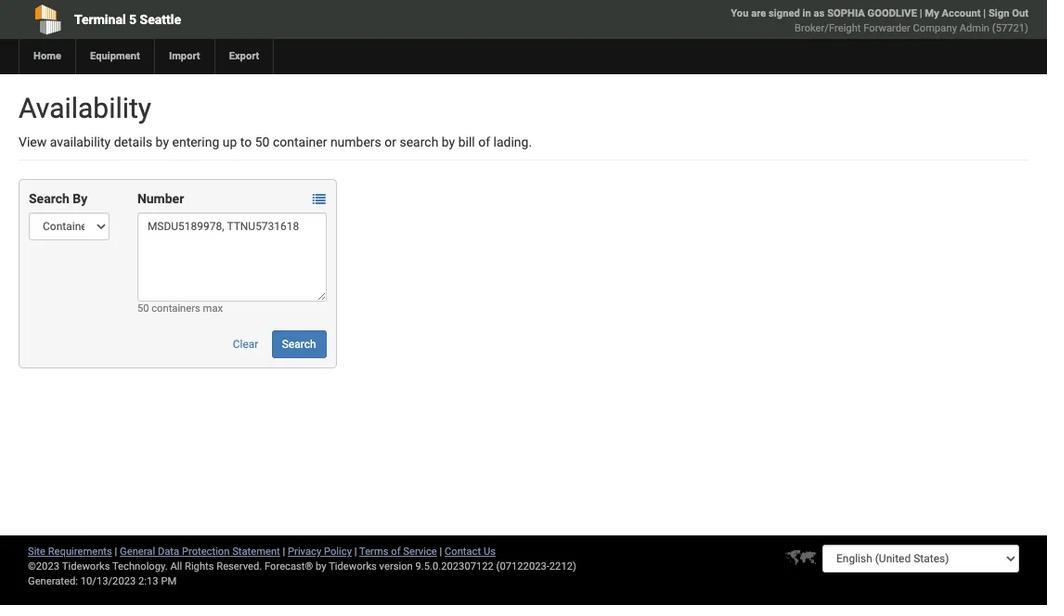 Task type: vqa. For each thing, say whether or not it's contained in the screenshot.
PM
yes



Task type: describe. For each thing, give the bounding box(es) containing it.
view
[[19, 135, 47, 149]]

show list image
[[313, 193, 326, 206]]

search
[[400, 135, 439, 149]]

import
[[169, 50, 200, 62]]

policy
[[324, 546, 352, 558]]

are
[[751, 7, 766, 19]]

you
[[731, 7, 749, 19]]

general
[[120, 546, 155, 558]]

9.5.0.202307122
[[415, 561, 494, 573]]

or
[[385, 135, 396, 149]]

forecast®
[[265, 561, 313, 573]]

| up 9.5.0.202307122
[[440, 546, 442, 558]]

container
[[273, 135, 327, 149]]

of inside site requirements | general data protection statement | privacy policy | terms of service | contact us ©2023 tideworks technology. all rights reserved. forecast® by tideworks version 9.5.0.202307122 (07122023-2212) generated: 10/13/2023 2:13 pm
[[391, 546, 401, 558]]

my account link
[[925, 7, 981, 19]]

site
[[28, 546, 45, 558]]

my
[[925, 7, 939, 19]]

you are signed in as sophia goodlive | my account | sign out broker/freight forwarder company admin (57721)
[[731, 7, 1029, 34]]

statement
[[232, 546, 280, 558]]

import link
[[154, 39, 214, 74]]

by inside site requirements | general data protection statement | privacy policy | terms of service | contact us ©2023 tideworks technology. all rights reserved. forecast® by tideworks version 9.5.0.202307122 (07122023-2212) generated: 10/13/2023 2:13 pm
[[316, 561, 326, 573]]

bill
[[458, 135, 475, 149]]

seattle
[[140, 12, 181, 27]]

1 horizontal spatial 50
[[255, 135, 270, 149]]

10/13/2023
[[81, 576, 136, 588]]

terminal 5 seattle
[[74, 12, 181, 27]]

requirements
[[48, 546, 112, 558]]

entering
[[172, 135, 219, 149]]

to
[[240, 135, 252, 149]]

2 horizontal spatial by
[[442, 135, 455, 149]]

numbers
[[330, 135, 381, 149]]

sign
[[989, 7, 1009, 19]]

number
[[137, 191, 184, 206]]

by
[[73, 191, 87, 206]]

containers
[[152, 303, 200, 315]]

search for search
[[282, 338, 316, 351]]

up
[[223, 135, 237, 149]]

tideworks
[[329, 561, 377, 573]]

admin
[[960, 22, 990, 34]]

view availability details by entering up to 50 container numbers or search by bill of lading.
[[19, 135, 532, 149]]

terms
[[359, 546, 389, 558]]

sophia
[[827, 7, 865, 19]]

all
[[170, 561, 182, 573]]

privacy policy link
[[288, 546, 352, 558]]

50 containers max
[[137, 303, 223, 315]]

generated:
[[28, 576, 78, 588]]

export link
[[214, 39, 273, 74]]

rights
[[185, 561, 214, 573]]

equipment link
[[75, 39, 154, 74]]

| left general on the bottom of the page
[[115, 546, 117, 558]]

sign out link
[[989, 7, 1029, 19]]

0 horizontal spatial by
[[156, 135, 169, 149]]

search by
[[29, 191, 87, 206]]

| up tideworks
[[354, 546, 357, 558]]



Task type: locate. For each thing, give the bounding box(es) containing it.
company
[[913, 22, 957, 34]]

site requirements link
[[28, 546, 112, 558]]

terms of service link
[[359, 546, 437, 558]]

goodlive
[[868, 7, 917, 19]]

out
[[1012, 7, 1029, 19]]

by left bill
[[442, 135, 455, 149]]

1 vertical spatial of
[[391, 546, 401, 558]]

(57721)
[[992, 22, 1029, 34]]

1 vertical spatial 50
[[137, 303, 149, 315]]

search right clear
[[282, 338, 316, 351]]

max
[[203, 303, 223, 315]]

search
[[29, 191, 69, 206], [282, 338, 316, 351]]

50 right to
[[255, 135, 270, 149]]

us
[[484, 546, 496, 558]]

lading.
[[493, 135, 532, 149]]

general data protection statement link
[[120, 546, 280, 558]]

search for search by
[[29, 191, 69, 206]]

of up version
[[391, 546, 401, 558]]

|
[[920, 7, 922, 19], [983, 7, 986, 19], [115, 546, 117, 558], [283, 546, 285, 558], [354, 546, 357, 558], [440, 546, 442, 558]]

1 horizontal spatial search
[[282, 338, 316, 351]]

search inside button
[[282, 338, 316, 351]]

details
[[114, 135, 152, 149]]

as
[[814, 7, 825, 19]]

50 left containers
[[137, 303, 149, 315]]

1 horizontal spatial by
[[316, 561, 326, 573]]

in
[[803, 7, 811, 19]]

50
[[255, 135, 270, 149], [137, 303, 149, 315]]

availability
[[19, 92, 151, 124]]

search left by
[[29, 191, 69, 206]]

home
[[33, 50, 61, 62]]

equipment
[[90, 50, 140, 62]]

forwarder
[[864, 22, 911, 34]]

contact us link
[[445, 546, 496, 558]]

of
[[478, 135, 490, 149], [391, 546, 401, 558]]

by right details
[[156, 135, 169, 149]]

broker/freight
[[795, 22, 861, 34]]

0 vertical spatial search
[[29, 191, 69, 206]]

export
[[229, 50, 259, 62]]

2212)
[[549, 561, 576, 573]]

home link
[[19, 39, 75, 74]]

5
[[129, 12, 137, 27]]

0 horizontal spatial search
[[29, 191, 69, 206]]

of right bill
[[478, 135, 490, 149]]

terminal
[[74, 12, 126, 27]]

| left the sign on the top of page
[[983, 7, 986, 19]]

by down privacy policy link
[[316, 561, 326, 573]]

0 horizontal spatial of
[[391, 546, 401, 558]]

reserved.
[[217, 561, 262, 573]]

site requirements | general data protection statement | privacy policy | terms of service | contact us ©2023 tideworks technology. all rights reserved. forecast® by tideworks version 9.5.0.202307122 (07122023-2212) generated: 10/13/2023 2:13 pm
[[28, 546, 576, 588]]

contact
[[445, 546, 481, 558]]

technology.
[[112, 561, 168, 573]]

availability
[[50, 135, 111, 149]]

(07122023-
[[496, 561, 549, 573]]

1 horizontal spatial of
[[478, 135, 490, 149]]

0 horizontal spatial 50
[[137, 303, 149, 315]]

by
[[156, 135, 169, 149], [442, 135, 455, 149], [316, 561, 326, 573]]

clear
[[233, 338, 258, 351]]

©2023 tideworks
[[28, 561, 110, 573]]

service
[[403, 546, 437, 558]]

2:13
[[138, 576, 158, 588]]

clear button
[[222, 330, 269, 358]]

pm
[[161, 576, 177, 588]]

protection
[[182, 546, 230, 558]]

data
[[158, 546, 179, 558]]

terminal 5 seattle link
[[19, 0, 423, 39]]

version
[[379, 561, 413, 573]]

privacy
[[288, 546, 321, 558]]

account
[[942, 7, 981, 19]]

| left my
[[920, 7, 922, 19]]

Number text field
[[137, 213, 326, 302]]

signed
[[769, 7, 800, 19]]

0 vertical spatial 50
[[255, 135, 270, 149]]

| up forecast®
[[283, 546, 285, 558]]

0 vertical spatial of
[[478, 135, 490, 149]]

search button
[[272, 330, 326, 358]]

1 vertical spatial search
[[282, 338, 316, 351]]



